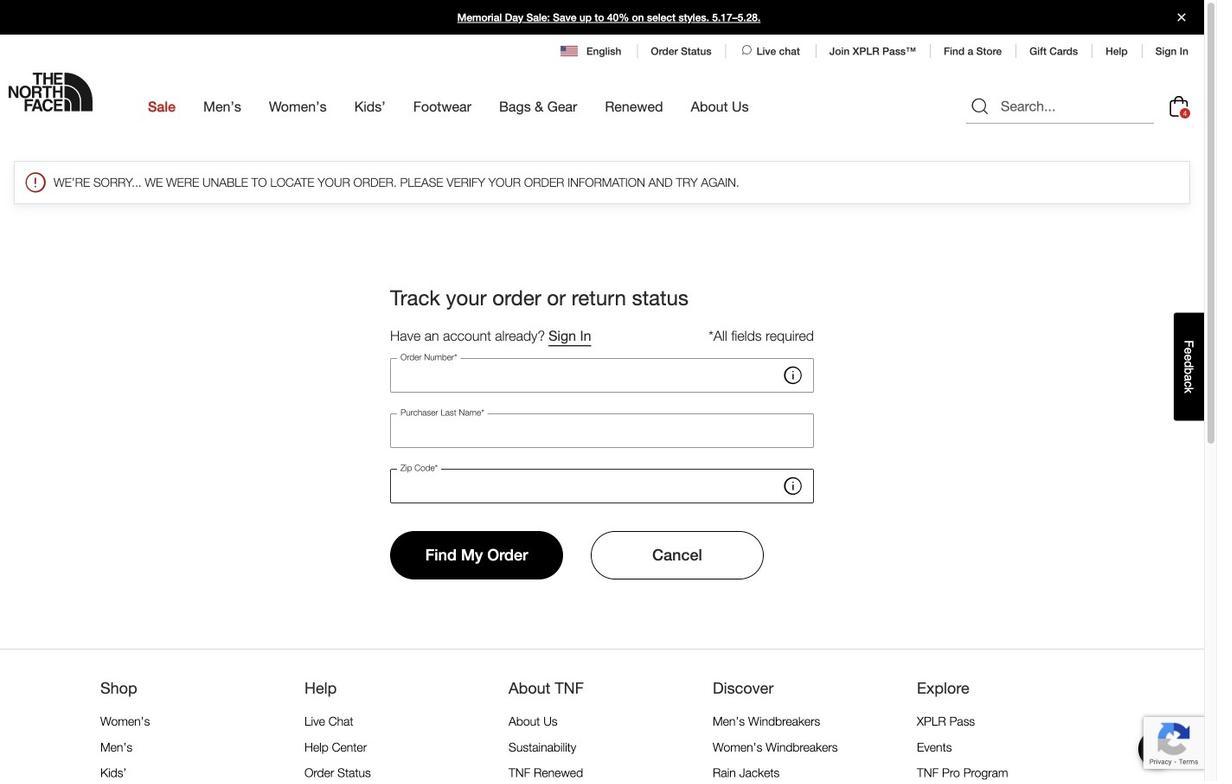 Task type: describe. For each thing, give the bounding box(es) containing it.
info image
[[782, 364, 806, 388]]

the north face home page image
[[9, 73, 93, 112]]

info image
[[782, 474, 806, 499]]



Task type: vqa. For each thing, say whether or not it's contained in the screenshot.
beanie
no



Task type: locate. For each thing, give the bounding box(es) containing it.
None text field
[[390, 358, 814, 393], [390, 414, 814, 448], [390, 469, 814, 504], [390, 358, 814, 393], [390, 414, 814, 448], [390, 469, 814, 504]]

search all image
[[970, 96, 991, 117]]

Search search field
[[967, 89, 1155, 124]]

close image
[[1171, 13, 1193, 21]]



